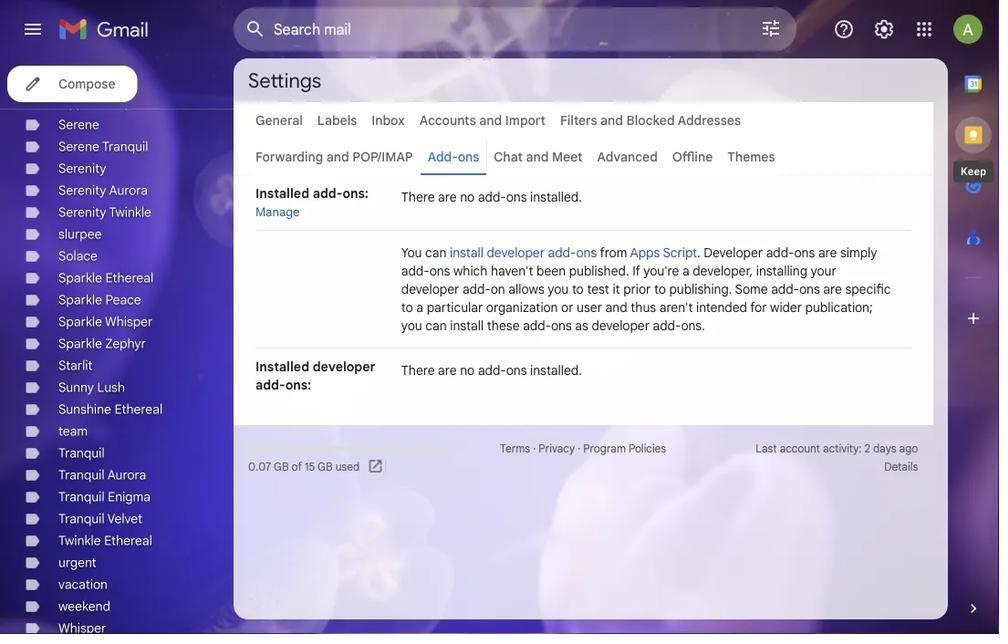 Task type: vqa. For each thing, say whether or not it's contained in the screenshot.
the rightmost ons:
yes



Task type: describe. For each thing, give the bounding box(es) containing it.
0.07
[[248, 460, 271, 474]]

team link
[[58, 423, 88, 439]]

tranquil aurora link
[[58, 467, 146, 483]]

pop/imap
[[352, 149, 413, 165]]

themes link
[[727, 149, 775, 165]]

slurpee link
[[58, 226, 102, 242]]

tranquil enigma link
[[58, 489, 150, 505]]

on
[[491, 281, 505, 297]]

developer inside installed developer add-ons:
[[313, 359, 375, 375]]

2 · from the left
[[578, 442, 580, 456]]

from
[[600, 245, 627, 260]]

vacation
[[58, 577, 108, 593]]

1 sparkle from the top
[[58, 270, 102, 286]]

can inside . developer add-ons are simply add-ons which haven't been published. if you're a developer, installing your developer add-on allows you to test it prior to publishing. some add-ons are specific to a particular organization or user and thus aren't intended for wider publication; you can install these add-ons as developer add-ons.
[[425, 318, 447, 333]]

whisper
[[105, 314, 153, 330]]

2
[[864, 442, 870, 456]]

settings
[[248, 68, 321, 93]]

15
[[305, 460, 315, 474]]

tranquil down tranquil enigma link
[[58, 511, 105, 527]]

which
[[453, 263, 487, 279]]

import
[[505, 112, 546, 128]]

tranquil down whispers
[[102, 139, 148, 155]]

add- inside installed add-ons: manage
[[313, 185, 343, 201]]

vacation link
[[58, 577, 108, 593]]

developer,
[[693, 263, 753, 279]]

accounts and import
[[419, 112, 546, 128]]

are up your
[[818, 245, 837, 260]]

and for chat
[[526, 149, 549, 165]]

filters and blocked addresses link
[[560, 112, 741, 128]]

you can install developer add-ons from apps script
[[401, 245, 697, 260]]

add- down "organization"
[[523, 318, 551, 333]]

. developer add-ons are simply add-ons which haven't been published. if you're a developer, installing your developer add-on allows you to test it prior to publishing. some add-ons are specific to a particular organization or user and thus aren't intended for wider publication; you can install these add-ons as developer add-ons.
[[401, 245, 891, 333]]

0.07 gb of 15 gb used
[[248, 460, 360, 474]]

lush
[[97, 380, 125, 396]]

advanced
[[597, 149, 658, 165]]

gmail image
[[58, 11, 158, 47]]

2 serene from the top
[[58, 139, 99, 155]]

add- up wider in the top of the page
[[771, 281, 799, 297]]

solace link
[[58, 248, 97, 264]]

sparkle whisper link
[[58, 314, 153, 330]]

installing
[[756, 263, 807, 279]]

last
[[756, 442, 777, 456]]

weekend
[[58, 599, 110, 614]]

terms link
[[500, 442, 530, 456]]

installed developer add-ons:
[[255, 359, 375, 393]]

serenity twinkle link
[[58, 204, 151, 220]]

policies
[[629, 442, 666, 456]]

themes
[[727, 149, 775, 165]]

compose button
[[7, 66, 137, 102]]

2 sparkle from the top
[[58, 292, 102, 308]]

slurpee
[[58, 226, 102, 242]]

you
[[401, 245, 422, 260]]

are down add-
[[438, 189, 457, 205]]

ripple
[[58, 95, 94, 111]]

chat and meet
[[494, 149, 583, 165]]

compose
[[58, 76, 115, 92]]

accounts
[[419, 112, 476, 128]]

haven't
[[491, 263, 533, 279]]

and for forwarding
[[326, 149, 349, 165]]

starlit
[[58, 358, 93, 374]]

1 serene from the top
[[58, 117, 99, 133]]

or
[[561, 299, 573, 315]]

ons down chat
[[506, 189, 527, 205]]

accounts and import link
[[419, 112, 546, 128]]

filters and blocked addresses
[[560, 112, 741, 128]]

installed for manage
[[255, 185, 309, 201]]

team
[[58, 423, 88, 439]]

program
[[583, 442, 626, 456]]

urgent
[[58, 555, 96, 571]]

1 no from the top
[[460, 189, 475, 205]]

ago
[[899, 442, 918, 456]]

add- down aren't
[[653, 318, 681, 333]]

blocked
[[626, 112, 675, 128]]

add-ons
[[428, 149, 479, 165]]

simply
[[840, 245, 877, 260]]

activity:
[[823, 442, 862, 456]]

labels
[[317, 112, 357, 128]]

serenity aurora link
[[58, 182, 148, 198]]

intended
[[696, 299, 747, 315]]

of
[[292, 460, 302, 474]]

0 horizontal spatial a
[[416, 299, 423, 315]]

search mail image
[[239, 13, 272, 46]]

and for filters
[[600, 112, 623, 128]]

installed for ons:
[[255, 359, 309, 375]]

2 there are no add-ons installed. from the top
[[401, 362, 582, 378]]

for
[[750, 299, 767, 315]]

ons up your
[[794, 245, 815, 260]]

forwarding and pop/imap
[[255, 149, 413, 165]]

support image
[[833, 18, 855, 40]]

.
[[697, 245, 700, 260]]

1 vertical spatial aurora
[[107, 467, 146, 483]]

add- down chat
[[478, 189, 506, 205]]

publication;
[[805, 299, 873, 315]]

0 vertical spatial install
[[450, 245, 483, 260]]

add- down you
[[401, 263, 429, 279]]

add- down these
[[478, 362, 506, 378]]

tranquil down tranquil 'link'
[[58, 467, 105, 483]]

ons: inside installed add-ons: manage
[[343, 185, 368, 201]]

3 sparkle from the top
[[58, 314, 102, 330]]

1 horizontal spatial twinkle
[[109, 204, 151, 220]]

sparkle peace link
[[58, 292, 141, 308]]

1 horizontal spatial to
[[572, 281, 584, 297]]

sparkle ethereal link
[[58, 270, 154, 286]]

solace
[[58, 248, 97, 264]]

1 serenity from the top
[[58, 161, 106, 177]]

privacy
[[539, 442, 575, 456]]

publishing.
[[669, 281, 732, 297]]

developer
[[704, 245, 763, 260]]

ons: inside installed developer add-ons:
[[285, 377, 311, 393]]

last account activity: 2 days ago details
[[756, 442, 918, 474]]

Search mail text field
[[274, 20, 709, 38]]

particular
[[427, 299, 483, 315]]

0 vertical spatial ethereal
[[105, 270, 154, 286]]

inbox
[[372, 112, 405, 128]]

add-ons link
[[428, 149, 479, 165]]

inbox link
[[372, 112, 405, 128]]

tranquil down the team
[[58, 445, 105, 461]]

chat
[[494, 149, 523, 165]]



Task type: locate. For each thing, give the bounding box(es) containing it.
0 vertical spatial twinkle
[[109, 204, 151, 220]]

developer
[[487, 245, 545, 260], [401, 281, 459, 297], [592, 318, 650, 333], [313, 359, 375, 375]]

0 vertical spatial serenity
[[58, 161, 106, 177]]

manage button
[[255, 204, 300, 219]]

0 vertical spatial no
[[460, 189, 475, 205]]

· right 'terms' at the right bottom of the page
[[533, 442, 536, 456]]

wider
[[770, 299, 802, 315]]

follow link to manage storage image
[[367, 458, 385, 476]]

1 installed. from the top
[[530, 189, 582, 205]]

advanced search options image
[[753, 10, 789, 47]]

serene tranquil link
[[58, 139, 148, 155]]

there down add-
[[401, 189, 435, 205]]

0 vertical spatial installed
[[255, 185, 309, 201]]

twinkle down serenity aurora link
[[109, 204, 151, 220]]

0 vertical spatial serene
[[58, 117, 99, 133]]

starlit link
[[58, 358, 93, 374]]

1 there are no add-ons installed. from the top
[[401, 189, 582, 205]]

0 vertical spatial you
[[548, 281, 569, 297]]

user
[[577, 299, 602, 315]]

gb right 15
[[318, 460, 333, 474]]

0 vertical spatial there are no add-ons installed.
[[401, 189, 582, 205]]

add- inside installed developer add-ons:
[[255, 377, 285, 393]]

weekend link
[[58, 599, 110, 614]]

0 vertical spatial there
[[401, 189, 435, 205]]

and down labels link
[[326, 149, 349, 165]]

labels link
[[317, 112, 357, 128]]

1 horizontal spatial you
[[548, 281, 569, 297]]

2 vertical spatial serenity
[[58, 204, 106, 220]]

some
[[735, 281, 768, 297]]

1 installed from the top
[[255, 185, 309, 201]]

0 vertical spatial installed.
[[530, 189, 582, 205]]

0 horizontal spatial ons:
[[285, 377, 311, 393]]

2 horizontal spatial to
[[654, 281, 666, 297]]

program policies link
[[583, 442, 666, 456]]

sparkle down the solace link
[[58, 270, 102, 286]]

and left the import
[[479, 112, 502, 128]]

there down particular
[[401, 362, 435, 378]]

1 vertical spatial you
[[401, 318, 422, 333]]

serenity up slurpee on the left of page
[[58, 204, 106, 220]]

aurora up enigma
[[107, 467, 146, 483]]

a left particular
[[416, 299, 423, 315]]

used
[[335, 460, 360, 474]]

ons up published.
[[576, 245, 597, 260]]

ons down or
[[551, 318, 572, 333]]

tranquil up 'tranquil velvet' link on the bottom left of the page
[[58, 489, 105, 505]]

2 can from the top
[[425, 318, 447, 333]]

chat and meet link
[[494, 149, 583, 165]]

1 gb from the left
[[274, 460, 289, 474]]

twinkle ethereal link
[[58, 533, 152, 549]]

details link
[[884, 460, 918, 474]]

manage
[[255, 204, 300, 219]]

and down it
[[605, 299, 627, 315]]

apps script link
[[630, 245, 697, 260]]

meet
[[552, 149, 583, 165]]

and for accounts
[[479, 112, 502, 128]]

0 horizontal spatial twinkle
[[58, 533, 101, 549]]

add- down "which"
[[463, 281, 491, 297]]

settings image
[[873, 18, 895, 40]]

prior
[[623, 281, 651, 297]]

as
[[575, 318, 588, 333]]

account
[[780, 442, 820, 456]]

ons: down "forwarding and pop/imap"
[[343, 185, 368, 201]]

ethereal up peace on the top
[[105, 270, 154, 286]]

0 horizontal spatial you
[[401, 318, 422, 333]]

2 gb from the left
[[318, 460, 333, 474]]

organization
[[486, 299, 558, 315]]

add-
[[428, 149, 458, 165]]

ons left "which"
[[429, 263, 450, 279]]

you
[[548, 281, 569, 297], [401, 318, 422, 333]]

ons.
[[681, 318, 705, 333]]

serenity
[[58, 161, 106, 177], [58, 182, 106, 198], [58, 204, 106, 220]]

days
[[873, 442, 896, 456]]

0 vertical spatial can
[[425, 245, 447, 260]]

ethereal down lush
[[114, 401, 163, 417]]

add- up installing
[[766, 245, 794, 260]]

and right chat
[[526, 149, 549, 165]]

1 vertical spatial ons:
[[285, 377, 311, 393]]

install down particular
[[450, 318, 484, 333]]

1 horizontal spatial a
[[682, 263, 689, 279]]

0 horizontal spatial ·
[[533, 442, 536, 456]]

1 vertical spatial can
[[425, 318, 447, 333]]

and inside . developer add-ons are simply add-ons which haven't been published. if you're a developer, installing your developer add-on allows you to test it prior to publishing. some add-ons are specific to a particular organization or user and thus aren't intended for wider publication; you can install these add-ons as developer add-ons.
[[605, 299, 627, 315]]

footer
[[234, 440, 933, 476]]

twinkle up urgent
[[58, 533, 101, 549]]

ons down these
[[506, 362, 527, 378]]

installed inside installed add-ons: manage
[[255, 185, 309, 201]]

terms
[[500, 442, 530, 456]]

1 vertical spatial serenity
[[58, 182, 106, 198]]

you down you
[[401, 318, 422, 333]]

apps
[[630, 245, 660, 260]]

ons: up 'of'
[[285, 377, 311, 393]]

aren't
[[659, 299, 693, 315]]

gb left 'of'
[[274, 460, 289, 474]]

serenity down serenity link on the left of page
[[58, 182, 106, 198]]

1 vertical spatial no
[[460, 362, 475, 378]]

to down you're
[[654, 281, 666, 297]]

a
[[682, 263, 689, 279], [416, 299, 423, 315]]

serene down ripple
[[58, 117, 99, 133]]

to left test
[[572, 281, 584, 297]]

add- up been
[[548, 245, 576, 260]]

enigma
[[108, 489, 150, 505]]

add-
[[313, 185, 343, 201], [478, 189, 506, 205], [548, 245, 576, 260], [766, 245, 794, 260], [401, 263, 429, 279], [463, 281, 491, 297], [771, 281, 799, 297], [523, 318, 551, 333], [653, 318, 681, 333], [478, 362, 506, 378], [255, 377, 285, 393]]

1 vertical spatial installed
[[255, 359, 309, 375]]

2 no from the top
[[460, 362, 475, 378]]

sunshine
[[58, 401, 111, 417]]

2 there from the top
[[401, 362, 435, 378]]

a down script at the top of page
[[682, 263, 689, 279]]

4 sparkle from the top
[[58, 336, 102, 352]]

install inside . developer add-ons are simply add-ons which haven't been published. if you're a developer, installing your developer add-on allows you to test it prior to publishing. some add-ons are specific to a particular organization or user and thus aren't intended for wider publication; you can install these add-ons as developer add-ons.
[[450, 318, 484, 333]]

ripple whispers link
[[58, 95, 151, 111]]

specific
[[845, 281, 891, 297]]

you're
[[643, 263, 679, 279]]

0 vertical spatial a
[[682, 263, 689, 279]]

2 installed. from the top
[[530, 362, 582, 378]]

None search field
[[234, 7, 796, 51]]

offline
[[672, 149, 713, 165]]

zephyr
[[105, 336, 146, 352]]

your
[[811, 263, 836, 279]]

install developer add-ons link
[[450, 245, 597, 260]]

whispers
[[97, 95, 151, 111]]

2 installed from the top
[[255, 359, 309, 375]]

0 vertical spatial aurora
[[109, 182, 148, 198]]

and
[[479, 112, 502, 128], [600, 112, 623, 128], [326, 149, 349, 165], [526, 149, 549, 165], [605, 299, 627, 315]]

add- up 0.07
[[255, 377, 285, 393]]

2 serenity from the top
[[58, 182, 106, 198]]

can down particular
[[425, 318, 447, 333]]

1 can from the top
[[425, 245, 447, 260]]

main menu image
[[22, 18, 44, 40]]

script
[[663, 245, 697, 260]]

peace
[[105, 292, 141, 308]]

1 · from the left
[[533, 442, 536, 456]]

no down particular
[[460, 362, 475, 378]]

0 vertical spatial ons:
[[343, 185, 368, 201]]

aurora up serenity twinkle link
[[109, 182, 148, 198]]

serene
[[58, 117, 99, 133], [58, 139, 99, 155]]

published.
[[569, 263, 629, 279]]

to left particular
[[401, 299, 413, 315]]

add- down "forwarding and pop/imap"
[[313, 185, 343, 201]]

1 vertical spatial install
[[450, 318, 484, 333]]

sparkle up starlit
[[58, 336, 102, 352]]

offline link
[[672, 149, 713, 165]]

tranquil
[[102, 139, 148, 155], [58, 445, 105, 461], [58, 467, 105, 483], [58, 489, 105, 505], [58, 511, 105, 527]]

terms · privacy · program policies
[[500, 442, 666, 456]]

serene down serene link
[[58, 139, 99, 155]]

footer containing terms
[[234, 440, 933, 476]]

these
[[487, 318, 520, 333]]

ripple whispers serene serene tranquil serenity serenity aurora serenity twinkle slurpee solace sparkle ethereal sparkle peace sparkle whisper sparkle zephyr starlit sunny lush sunshine ethereal team tranquil tranquil aurora tranquil enigma tranquil velvet twinkle ethereal urgent
[[58, 95, 163, 571]]

test
[[587, 281, 609, 297]]

installed. down as
[[530, 362, 582, 378]]

advanced link
[[597, 149, 658, 165]]

install up "which"
[[450, 245, 483, 260]]

1 vertical spatial a
[[416, 299, 423, 315]]

no down 'add-ons' link
[[460, 189, 475, 205]]

tab list
[[948, 58, 999, 568]]

1 vertical spatial installed.
[[530, 362, 582, 378]]

0 horizontal spatial to
[[401, 299, 413, 315]]

there are no add-ons installed. down chat
[[401, 189, 582, 205]]

installed add-ons: manage
[[255, 185, 368, 219]]

ethereal down velvet
[[104, 533, 152, 549]]

· right privacy
[[578, 442, 580, 456]]

serenity link
[[58, 161, 106, 177]]

installed.
[[530, 189, 582, 205], [530, 362, 582, 378]]

sparkle up sparkle whisper link
[[58, 292, 102, 308]]

can right you
[[425, 245, 447, 260]]

are down particular
[[438, 362, 457, 378]]

there are no add-ons installed. down these
[[401, 362, 582, 378]]

1 vertical spatial there are no add-ons installed.
[[401, 362, 582, 378]]

1 horizontal spatial ·
[[578, 442, 580, 456]]

filters
[[560, 112, 597, 128]]

1 horizontal spatial gb
[[318, 460, 333, 474]]

tranquil velvet link
[[58, 511, 142, 527]]

1 vertical spatial there
[[401, 362, 435, 378]]

sparkle down sparkle peace link
[[58, 314, 102, 330]]

it
[[613, 281, 620, 297]]

general
[[255, 112, 303, 128]]

navigation containing compose
[[0, 58, 234, 634]]

forwarding and pop/imap link
[[255, 149, 413, 165]]

aurora
[[109, 182, 148, 198], [107, 467, 146, 483]]

navigation
[[0, 58, 234, 634]]

1 vertical spatial twinkle
[[58, 533, 101, 549]]

1 vertical spatial ethereal
[[114, 401, 163, 417]]

urgent link
[[58, 555, 96, 571]]

1 horizontal spatial ons:
[[343, 185, 368, 201]]

you down been
[[548, 281, 569, 297]]

installed. down meet
[[530, 189, 582, 205]]

forwarding
[[255, 149, 323, 165]]

allows
[[509, 281, 544, 297]]

and right the filters
[[600, 112, 623, 128]]

0 horizontal spatial gb
[[274, 460, 289, 474]]

keep
[[961, 165, 986, 178]]

2 vertical spatial ethereal
[[104, 533, 152, 549]]

ons down your
[[799, 281, 820, 297]]

ons down accounts and import
[[458, 149, 479, 165]]

1 vertical spatial serene
[[58, 139, 99, 155]]

3 serenity from the top
[[58, 204, 106, 220]]

installed inside installed developer add-ons:
[[255, 359, 309, 375]]

serenity up serenity aurora link
[[58, 161, 106, 177]]

1 there from the top
[[401, 189, 435, 205]]

are up publication;
[[823, 281, 842, 297]]



